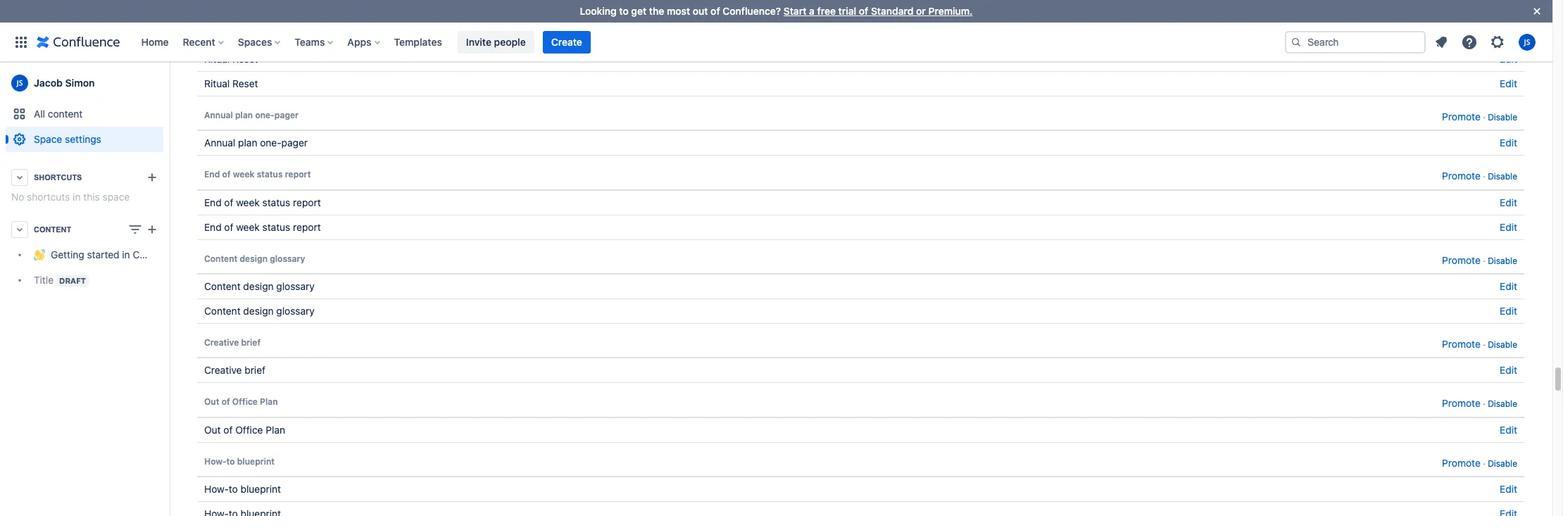 Task type: locate. For each thing, give the bounding box(es) containing it.
2 vertical spatial content design glossary
[[204, 305, 315, 317]]

1 vertical spatial status
[[262, 196, 290, 208]]

3 disable from the top
[[1488, 171, 1517, 182]]

1 · from the top
[[1483, 28, 1485, 39]]

6 disable link from the top
[[1488, 399, 1517, 409]]

3 ritual reset from the top
[[204, 77, 258, 89]]

1 vertical spatial reset
[[232, 53, 258, 65]]

ritual
[[204, 26, 228, 36], [204, 53, 230, 65], [204, 77, 230, 89]]

1 vertical spatial ritual reset
[[204, 53, 258, 65]]

0 vertical spatial end
[[204, 169, 220, 180]]

4 promote from the top
[[1442, 254, 1481, 266]]

ritual reset
[[204, 26, 254, 36], [204, 53, 258, 65], [204, 77, 258, 89]]

getting started in confluence
[[51, 249, 185, 261]]

brief
[[241, 337, 261, 348], [245, 364, 265, 376]]

5 promote button from the top
[[1442, 336, 1481, 352]]

0 vertical spatial pager
[[274, 110, 299, 120]]

0 vertical spatial end of week status report
[[204, 169, 311, 180]]

1 vertical spatial report
[[293, 196, 321, 208]]

promote button for blueprint
[[1442, 455, 1481, 471]]

reset
[[230, 26, 254, 36], [232, 53, 258, 65], [232, 77, 258, 89]]

one-
[[255, 110, 274, 120], [260, 137, 281, 149]]

6 promote · disable from the top
[[1442, 397, 1517, 409]]

3 end of week status report from the top
[[204, 221, 321, 233]]

ritual down recent dropdown button
[[204, 77, 230, 89]]

people
[[494, 36, 526, 48]]

2 end of week status report from the top
[[204, 196, 321, 208]]

2 promote button from the top
[[1442, 108, 1481, 125]]

7 promote from the top
[[1442, 457, 1481, 469]]

10 edit from the top
[[1500, 483, 1517, 495]]

3 ritual from the top
[[204, 77, 230, 89]]

0 vertical spatial content design glossary
[[204, 253, 305, 264]]

1 vertical spatial how-
[[204, 483, 229, 495]]

8 edit link from the top
[[1500, 364, 1517, 376]]

notification icon image
[[1433, 33, 1450, 50]]

ritual left spaces
[[204, 26, 228, 36]]

ritual down the recent
[[204, 53, 230, 65]]

0 vertical spatial glossary
[[270, 253, 305, 264]]

1 edit from the top
[[1500, 53, 1517, 65]]

3 · from the top
[[1483, 171, 1485, 182]]

tree
[[6, 242, 185, 293]]

1 vertical spatial content design glossary
[[204, 280, 315, 292]]

2 vertical spatial ritual reset
[[204, 77, 258, 89]]

2 annual plan one-pager from the top
[[204, 137, 308, 149]]

disable link
[[1488, 28, 1517, 39], [1488, 112, 1517, 123], [1488, 171, 1517, 182], [1488, 255, 1517, 266], [1488, 339, 1517, 350], [1488, 399, 1517, 409], [1488, 458, 1517, 469]]

how-
[[204, 456, 226, 467], [204, 483, 229, 495]]

confluence
[[133, 249, 185, 261]]

0 vertical spatial out
[[204, 397, 219, 407]]

· for blueprint
[[1483, 458, 1485, 469]]

2 how-to blueprint from the top
[[204, 483, 281, 495]]

edit link
[[1500, 53, 1517, 65], [1500, 77, 1517, 89], [1500, 137, 1517, 149], [1500, 196, 1517, 208], [1500, 221, 1517, 233], [1500, 280, 1517, 292], [1500, 305, 1517, 317], [1500, 364, 1517, 376], [1500, 424, 1517, 436], [1500, 483, 1517, 495]]

tree containing getting started in confluence
[[6, 242, 185, 293]]

0 vertical spatial creative
[[204, 337, 239, 348]]

disable link for one-
[[1488, 112, 1517, 123]]

content inside dropdown button
[[34, 225, 71, 234]]

promote for week
[[1442, 170, 1481, 182]]

3 promote button from the top
[[1442, 168, 1481, 184]]

creative
[[204, 337, 239, 348], [204, 364, 242, 376]]

2 ritual reset from the top
[[204, 53, 258, 65]]

creative brief
[[204, 337, 261, 348], [204, 364, 265, 376]]

in inside getting started in confluence link
[[122, 249, 130, 261]]

2 vertical spatial report
[[293, 221, 321, 233]]

6 promote button from the top
[[1442, 395, 1481, 412]]

0 vertical spatial blueprint
[[237, 456, 275, 467]]

shortcuts button
[[6, 165, 163, 190]]

all content
[[34, 108, 83, 120]]

7 disable from the top
[[1488, 458, 1517, 469]]

5 · from the top
[[1483, 339, 1485, 350]]

promote button for one-
[[1442, 108, 1481, 125]]

0 vertical spatial ritual reset
[[204, 26, 254, 36]]

how-to blueprint
[[204, 456, 275, 467], [204, 483, 281, 495]]

0 vertical spatial annual
[[204, 110, 233, 120]]

1 vertical spatial ritual
[[204, 53, 230, 65]]

3 content design glossary from the top
[[204, 305, 315, 317]]

0 vertical spatial week
[[233, 169, 254, 180]]

annual plan one-pager
[[204, 110, 299, 120], [204, 137, 308, 149]]

1 vertical spatial week
[[236, 196, 260, 208]]

0 vertical spatial how-to blueprint
[[204, 456, 275, 467]]

content button
[[6, 217, 163, 242]]

reset for 9th edit link from the bottom of the page
[[232, 77, 258, 89]]

4 promote · disable from the top
[[1442, 254, 1517, 266]]

6 edit from the top
[[1500, 280, 1517, 292]]

blueprint
[[237, 456, 275, 467], [240, 483, 281, 495]]

promote · disable for glossary
[[1442, 254, 1517, 266]]

office
[[232, 397, 258, 407], [235, 424, 263, 436]]

4 disable from the top
[[1488, 255, 1517, 266]]

banner
[[0, 22, 1552, 62]]

space
[[102, 191, 130, 203]]

end for fifth edit link
[[204, 221, 222, 233]]

home
[[141, 36, 169, 48]]

promote button
[[1442, 24, 1481, 41], [1442, 108, 1481, 125], [1442, 168, 1481, 184], [1442, 252, 1481, 268], [1442, 336, 1481, 352], [1442, 395, 1481, 412], [1442, 455, 1481, 471]]

2 vertical spatial week
[[236, 221, 260, 233]]

invite people
[[466, 36, 526, 48]]

1 vertical spatial out of office plan
[[204, 424, 285, 436]]

1 how-to blueprint from the top
[[204, 456, 275, 467]]

1 horizontal spatial in
[[122, 249, 130, 261]]

6 promote from the top
[[1442, 397, 1481, 409]]

·
[[1483, 28, 1485, 39], [1483, 112, 1485, 123], [1483, 171, 1485, 182], [1483, 255, 1485, 266], [1483, 339, 1485, 350], [1483, 399, 1485, 409], [1483, 458, 1485, 469]]

in
[[73, 191, 81, 203], [122, 249, 130, 261]]

1 vertical spatial glossary
[[276, 280, 315, 292]]

looking
[[580, 5, 617, 17]]

space settings link
[[6, 127, 163, 152]]

create a page image
[[144, 221, 161, 238]]

change view image
[[127, 221, 144, 238]]

2 disable from the top
[[1488, 112, 1517, 123]]

5 disable from the top
[[1488, 339, 1517, 350]]

0 vertical spatial status
[[257, 169, 283, 180]]

disable for office
[[1488, 399, 1517, 409]]

most
[[667, 5, 690, 17]]

7 promote · disable from the top
[[1442, 457, 1517, 469]]

the
[[649, 5, 664, 17]]

7 disable link from the top
[[1488, 458, 1517, 469]]

0 vertical spatial out of office plan
[[204, 397, 278, 407]]

2 annual from the top
[[204, 137, 235, 149]]

close image
[[1529, 3, 1545, 20]]

· for glossary
[[1483, 255, 1485, 266]]

2 disable link from the top
[[1488, 112, 1517, 123]]

promote for blueprint
[[1442, 457, 1481, 469]]

invite
[[466, 36, 491, 48]]

week for fifth edit link
[[236, 221, 260, 233]]

week
[[233, 169, 254, 180], [236, 196, 260, 208], [236, 221, 260, 233]]

content design glossary
[[204, 253, 305, 264], [204, 280, 315, 292], [204, 305, 315, 317]]

title
[[34, 274, 54, 286]]

simon
[[65, 77, 95, 89]]

end
[[204, 169, 220, 180], [204, 196, 222, 208], [204, 221, 222, 233]]

pager
[[274, 110, 299, 120], [281, 137, 308, 149]]

3 promote from the top
[[1442, 170, 1481, 182]]

2 promote · disable from the top
[[1442, 111, 1517, 123]]

2 promote from the top
[[1442, 111, 1481, 123]]

4 · from the top
[[1483, 255, 1485, 266]]

ritual reset for 9th edit link from the bottom of the page
[[204, 77, 258, 89]]

out of office plan
[[204, 397, 278, 407], [204, 424, 285, 436]]

0 vertical spatial annual plan one-pager
[[204, 110, 299, 120]]

report
[[285, 169, 311, 180], [293, 196, 321, 208], [293, 221, 321, 233]]

templates link
[[390, 31, 446, 53]]

2 vertical spatial reset
[[232, 77, 258, 89]]

7 edit link from the top
[[1500, 305, 1517, 317]]

1 vertical spatial creative
[[204, 364, 242, 376]]

2 · from the top
[[1483, 112, 1485, 123]]

0 vertical spatial reset
[[230, 26, 254, 36]]

0 vertical spatial in
[[73, 191, 81, 203]]

1 vertical spatial in
[[122, 249, 130, 261]]

4 disable link from the top
[[1488, 255, 1517, 266]]

glossary for 5th edit link from the bottom
[[276, 280, 315, 292]]

1 vertical spatial out
[[204, 424, 221, 436]]

0 vertical spatial office
[[232, 397, 258, 407]]

0 vertical spatial ritual
[[204, 26, 228, 36]]

plan
[[260, 397, 278, 407], [266, 424, 285, 436]]

1 vertical spatial end of week status report
[[204, 196, 321, 208]]

design
[[240, 253, 268, 264], [243, 280, 274, 292], [243, 305, 274, 317]]

ritual reset for tenth edit link from the bottom of the page
[[204, 53, 258, 65]]

0 horizontal spatial in
[[73, 191, 81, 203]]

your profile and preferences image
[[1519, 33, 1536, 50]]

start a free trial of standard or premium. link
[[783, 5, 973, 17]]

annual
[[204, 110, 233, 120], [204, 137, 235, 149]]

collapse sidebar image
[[153, 69, 184, 97]]

to
[[619, 5, 629, 17], [226, 456, 235, 467], [229, 483, 238, 495]]

title draft
[[34, 274, 86, 286]]

promote for office
[[1442, 397, 1481, 409]]

6 · from the top
[[1483, 399, 1485, 409]]

1 vertical spatial how-to blueprint
[[204, 483, 281, 495]]

2 end from the top
[[204, 196, 222, 208]]

4 promote button from the top
[[1442, 252, 1481, 268]]

2 how- from the top
[[204, 483, 229, 495]]

3 edit link from the top
[[1500, 137, 1517, 149]]

in right started
[[122, 249, 130, 261]]

1 end from the top
[[204, 169, 220, 180]]

1 vertical spatial annual
[[204, 137, 235, 149]]

0 vertical spatial creative brief
[[204, 337, 261, 348]]

this
[[83, 191, 100, 203]]

7 promote button from the top
[[1442, 455, 1481, 471]]

2 content design glossary from the top
[[204, 280, 315, 292]]

4 edit link from the top
[[1500, 196, 1517, 208]]

1 out from the top
[[204, 397, 219, 407]]

1 vertical spatial blueprint
[[240, 483, 281, 495]]

edit
[[1500, 53, 1517, 65], [1500, 77, 1517, 89], [1500, 137, 1517, 149], [1500, 196, 1517, 208], [1500, 221, 1517, 233], [1500, 280, 1517, 292], [1500, 305, 1517, 317], [1500, 364, 1517, 376], [1500, 424, 1517, 436], [1500, 483, 1517, 495]]

in left this
[[73, 191, 81, 203]]

started
[[87, 249, 119, 261]]

jacob simon
[[34, 77, 95, 89]]

3 promote · disable from the top
[[1442, 170, 1517, 182]]

0 vertical spatial how-
[[204, 456, 226, 467]]

2 vertical spatial end of week status report
[[204, 221, 321, 233]]

6 disable from the top
[[1488, 399, 1517, 409]]

7 · from the top
[[1483, 458, 1485, 469]]

2 vertical spatial status
[[262, 221, 290, 233]]

1 vertical spatial annual plan one-pager
[[204, 137, 308, 149]]

disable for week
[[1488, 171, 1517, 182]]

promote
[[1442, 27, 1481, 39], [1442, 111, 1481, 123], [1442, 170, 1481, 182], [1442, 254, 1481, 266], [1442, 338, 1481, 350], [1442, 397, 1481, 409], [1442, 457, 1481, 469]]

glossary
[[270, 253, 305, 264], [276, 280, 315, 292], [276, 305, 315, 317]]

glossary for 4th edit link from the bottom
[[276, 305, 315, 317]]

report for fifth edit link
[[293, 221, 321, 233]]

disable
[[1488, 28, 1517, 39], [1488, 112, 1517, 123], [1488, 171, 1517, 182], [1488, 255, 1517, 266], [1488, 339, 1517, 350], [1488, 399, 1517, 409], [1488, 458, 1517, 469]]

trial
[[838, 5, 856, 17]]

no shortcuts in this space
[[11, 191, 130, 203]]

1 vertical spatial to
[[226, 456, 235, 467]]

2 creative from the top
[[204, 364, 242, 376]]

1 vertical spatial creative brief
[[204, 364, 265, 376]]

3 disable link from the top
[[1488, 171, 1517, 182]]

2 ritual from the top
[[204, 53, 230, 65]]

ritual for tenth edit link from the bottom of the page
[[204, 53, 230, 65]]

disable link for blueprint
[[1488, 458, 1517, 469]]

end of week status report
[[204, 169, 311, 180], [204, 196, 321, 208], [204, 221, 321, 233]]

3 end from the top
[[204, 221, 222, 233]]

0 vertical spatial one-
[[255, 110, 274, 120]]

1 vertical spatial one-
[[260, 137, 281, 149]]

2 out of office plan from the top
[[204, 424, 285, 436]]

2 vertical spatial glossary
[[276, 305, 315, 317]]

5 promote from the top
[[1442, 338, 1481, 350]]

confluence image
[[37, 33, 120, 50], [37, 33, 120, 50]]

content
[[34, 225, 71, 234], [204, 253, 237, 264], [204, 280, 241, 292], [204, 305, 241, 317]]

0 vertical spatial brief
[[241, 337, 261, 348]]

2 vertical spatial end
[[204, 221, 222, 233]]

out
[[204, 397, 219, 407], [204, 424, 221, 436]]

2 vertical spatial ritual
[[204, 77, 230, 89]]

plan
[[235, 110, 253, 120], [238, 137, 257, 149]]

shortcuts
[[34, 173, 82, 182]]

promote · disable for office
[[1442, 397, 1517, 409]]

1 vertical spatial end
[[204, 196, 222, 208]]

disable for glossary
[[1488, 255, 1517, 266]]

out
[[693, 5, 708, 17]]

search image
[[1291, 36, 1302, 48]]

status
[[257, 169, 283, 180], [262, 196, 290, 208], [262, 221, 290, 233]]

premium.
[[928, 5, 973, 17]]

0 vertical spatial report
[[285, 169, 311, 180]]

promote · disable
[[1442, 27, 1517, 39], [1442, 111, 1517, 123], [1442, 170, 1517, 182], [1442, 254, 1517, 266], [1442, 338, 1517, 350], [1442, 397, 1517, 409], [1442, 457, 1517, 469]]

Search field
[[1285, 31, 1426, 53]]

1 vertical spatial design
[[243, 280, 274, 292]]

teams
[[295, 36, 325, 48]]

of
[[711, 5, 720, 17], [859, 5, 868, 17], [222, 169, 231, 180], [224, 196, 233, 208], [224, 221, 233, 233], [222, 397, 230, 407], [223, 424, 233, 436]]



Task type: describe. For each thing, give the bounding box(es) containing it.
week for seventh edit link from the bottom of the page
[[236, 196, 260, 208]]

1 ritual reset from the top
[[204, 26, 254, 36]]

help icon image
[[1461, 33, 1478, 50]]

settings
[[65, 133, 101, 145]]

1 ritual from the top
[[204, 26, 228, 36]]

appswitcher icon image
[[13, 33, 30, 50]]

looking to get the most out of confluence? start a free trial of standard or premium.
[[580, 5, 973, 17]]

spaces
[[238, 36, 272, 48]]

space element
[[0, 62, 185, 516]]

9 edit from the top
[[1500, 424, 1517, 436]]

disable for blueprint
[[1488, 458, 1517, 469]]

1 vertical spatial pager
[[281, 137, 308, 149]]

2 vertical spatial to
[[229, 483, 238, 495]]

1 how- from the top
[[204, 456, 226, 467]]

1 end of week status report from the top
[[204, 169, 311, 180]]

5 edit from the top
[[1500, 221, 1517, 233]]

2 edit link from the top
[[1500, 77, 1517, 89]]

jacob
[[34, 77, 63, 89]]

space settings
[[34, 133, 101, 145]]

status for seventh edit link from the bottom of the page
[[262, 196, 290, 208]]

status for fifth edit link
[[262, 221, 290, 233]]

all content link
[[6, 101, 163, 127]]

1 annual from the top
[[204, 110, 233, 120]]

invite people button
[[458, 31, 534, 53]]

tree inside space element
[[6, 242, 185, 293]]

2 out from the top
[[204, 424, 221, 436]]

shortcuts
[[27, 191, 70, 203]]

free
[[817, 5, 836, 17]]

· for office
[[1483, 399, 1485, 409]]

getting started in confluence link
[[6, 242, 185, 268]]

disable link for glossary
[[1488, 255, 1517, 266]]

disable link for week
[[1488, 171, 1517, 182]]

reset for tenth edit link from the bottom of the page
[[232, 53, 258, 65]]

promote for one-
[[1442, 111, 1481, 123]]

promote for glossary
[[1442, 254, 1481, 266]]

content
[[48, 108, 83, 120]]

disable for one-
[[1488, 112, 1517, 123]]

home link
[[137, 31, 173, 53]]

settings icon image
[[1489, 33, 1506, 50]]

1 out of office plan from the top
[[204, 397, 278, 407]]

· for one-
[[1483, 112, 1485, 123]]

a
[[809, 5, 815, 17]]

1 creative brief from the top
[[204, 337, 261, 348]]

draft
[[59, 276, 86, 285]]

start
[[783, 5, 807, 17]]

1 vertical spatial office
[[235, 424, 263, 436]]

global element
[[8, 22, 1285, 62]]

5 disable link from the top
[[1488, 339, 1517, 350]]

1 promote button from the top
[[1442, 24, 1481, 41]]

recent button
[[179, 31, 229, 53]]

end for seventh edit link from the bottom of the page
[[204, 196, 222, 208]]

0 vertical spatial plan
[[235, 110, 253, 120]]

10 edit link from the top
[[1500, 483, 1517, 495]]

4 edit from the top
[[1500, 196, 1517, 208]]

2 vertical spatial design
[[243, 305, 274, 317]]

1 vertical spatial plan
[[238, 137, 257, 149]]

1 edit link from the top
[[1500, 53, 1517, 65]]

teams button
[[290, 31, 339, 53]]

5 promote · disable from the top
[[1442, 338, 1517, 350]]

2 edit from the top
[[1500, 77, 1517, 89]]

8 edit from the top
[[1500, 364, 1517, 376]]

promote button for week
[[1442, 168, 1481, 184]]

recent
[[183, 36, 215, 48]]

add shortcut image
[[144, 169, 161, 186]]

banner containing home
[[0, 22, 1552, 62]]

· for week
[[1483, 171, 1485, 182]]

jacob simon link
[[6, 69, 163, 97]]

0 vertical spatial design
[[240, 253, 268, 264]]

getting
[[51, 249, 84, 261]]

apps button
[[343, 31, 386, 53]]

disable link for office
[[1488, 399, 1517, 409]]

ritual for 9th edit link from the bottom of the page
[[204, 77, 230, 89]]

content design glossary for 5th edit link from the bottom
[[204, 280, 315, 292]]

or
[[916, 5, 926, 17]]

1 vertical spatial plan
[[266, 424, 285, 436]]

1 disable link from the top
[[1488, 28, 1517, 39]]

spaces button
[[234, 31, 286, 53]]

3 edit from the top
[[1500, 137, 1517, 149]]

promote · disable for week
[[1442, 170, 1517, 182]]

5 edit link from the top
[[1500, 221, 1517, 233]]

space
[[34, 133, 62, 145]]

1 creative from the top
[[204, 337, 239, 348]]

promote button for office
[[1442, 395, 1481, 412]]

in for shortcuts
[[73, 191, 81, 203]]

promote · disable for one-
[[1442, 111, 1517, 123]]

9 edit link from the top
[[1500, 424, 1517, 436]]

no
[[11, 191, 24, 203]]

create link
[[543, 31, 591, 53]]

promote button for glossary
[[1442, 252, 1481, 268]]

create
[[551, 36, 582, 48]]

0 vertical spatial to
[[619, 5, 629, 17]]

2 creative brief from the top
[[204, 364, 265, 376]]

apps
[[347, 36, 371, 48]]

in for started
[[122, 249, 130, 261]]

templates
[[394, 36, 442, 48]]

1 promote from the top
[[1442, 27, 1481, 39]]

content design glossary for 4th edit link from the bottom
[[204, 305, 315, 317]]

0 vertical spatial plan
[[260, 397, 278, 407]]

1 annual plan one-pager from the top
[[204, 110, 299, 120]]

promote · disable for blueprint
[[1442, 457, 1517, 469]]

1 vertical spatial brief
[[245, 364, 265, 376]]

report for seventh edit link from the bottom of the page
[[293, 196, 321, 208]]

7 edit from the top
[[1500, 305, 1517, 317]]

6 edit link from the top
[[1500, 280, 1517, 292]]

all
[[34, 108, 45, 120]]

1 disable from the top
[[1488, 28, 1517, 39]]

1 promote · disable from the top
[[1442, 27, 1517, 39]]

get
[[631, 5, 646, 17]]

standard
[[871, 5, 913, 17]]

confluence?
[[723, 5, 781, 17]]

1 content design glossary from the top
[[204, 253, 305, 264]]



Task type: vqa. For each thing, say whether or not it's contained in the screenshot.
the middle End of week status report
yes



